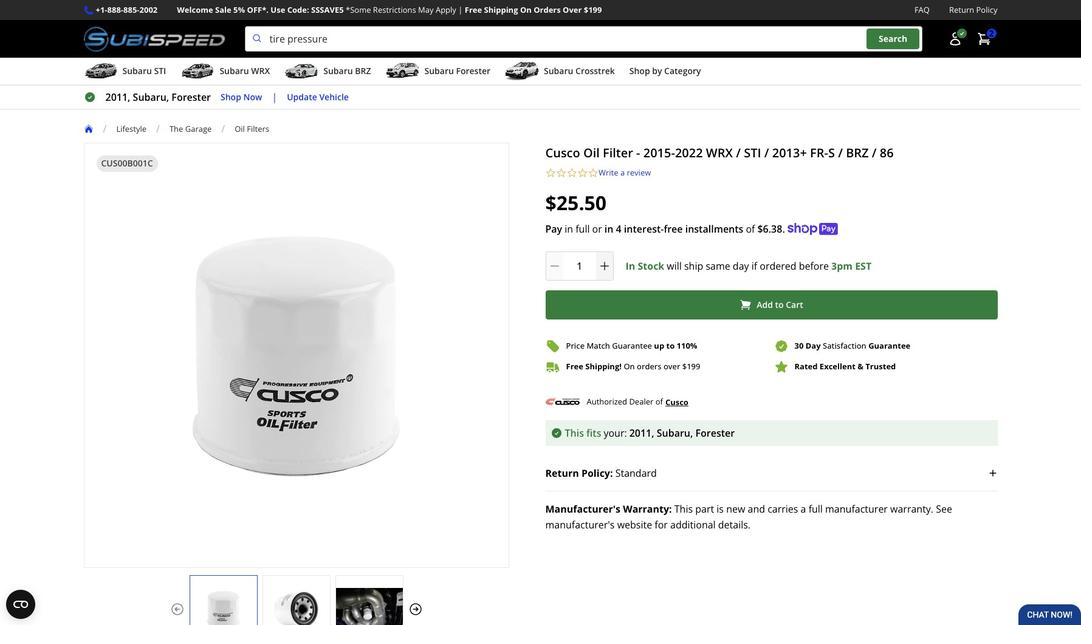 Task type: describe. For each thing, give the bounding box(es) containing it.
manufacturer's warranty:
[[546, 503, 672, 516]]

interest-
[[624, 222, 664, 236]]

authorized dealer of cusco
[[587, 396, 689, 408]]

ordered
[[760, 259, 797, 273]]

30 day satisfaction guarantee
[[795, 340, 911, 351]]

may
[[418, 4, 434, 15]]

day
[[806, 340, 821, 351]]

wrx inside dropdown button
[[251, 65, 270, 77]]

satisfaction
[[823, 340, 867, 351]]

now
[[243, 91, 262, 103]]

faq link
[[915, 4, 930, 16]]

crosstrek
[[576, 65, 615, 77]]

0 horizontal spatial full
[[576, 222, 590, 236]]

use
[[271, 4, 285, 15]]

subaru for subaru forester
[[425, 65, 454, 77]]

search input field
[[245, 26, 923, 52]]

fits
[[587, 427, 602, 440]]

a subaru brz thumbnail image image
[[285, 62, 319, 80]]

1 horizontal spatial |
[[459, 4, 463, 15]]

subaru for subaru sti
[[123, 65, 152, 77]]

manufacturer's
[[546, 503, 621, 516]]

home image
[[84, 124, 93, 134]]

1 empty star image from the left
[[546, 168, 556, 179]]

return policy link
[[950, 4, 998, 16]]

stock
[[638, 259, 665, 273]]

add to cart button
[[546, 290, 998, 320]]

0 horizontal spatial |
[[272, 91, 277, 104]]

subaru wrx
[[220, 65, 270, 77]]

your:
[[604, 427, 627, 440]]

subaru crosstrek
[[544, 65, 615, 77]]

s
[[829, 145, 835, 161]]

in
[[626, 259, 636, 273]]

1 guarantee from the left
[[612, 340, 652, 351]]

of inside authorized dealer of cusco
[[656, 396, 663, 407]]

filters
[[247, 123, 269, 134]]

price
[[566, 340, 585, 351]]

forester inside dropdown button
[[456, 65, 491, 77]]

restrictions
[[373, 4, 416, 15]]

before
[[799, 259, 829, 273]]

3 empty star image from the left
[[567, 168, 578, 179]]

or
[[593, 222, 602, 236]]

110%
[[677, 340, 698, 351]]

4 empty star image from the left
[[578, 168, 588, 179]]

0 horizontal spatial on
[[520, 4, 532, 15]]

open widget image
[[6, 590, 35, 620]]

is
[[717, 503, 724, 516]]

/ left the
[[156, 122, 160, 136]]

a subaru forester thumbnail image image
[[386, 62, 420, 80]]

warranty.
[[891, 503, 934, 516]]

standard
[[616, 467, 657, 480]]

2011, subaru, forester
[[105, 91, 211, 104]]

2022
[[675, 145, 703, 161]]

subaru for subaru wrx
[[220, 65, 249, 77]]

4
[[616, 222, 622, 236]]

1 vertical spatial 2011,
[[630, 427, 655, 440]]

0 vertical spatial cusco
[[546, 145, 580, 161]]

subaru sti
[[123, 65, 166, 77]]

this fits your: 2011, subaru, forester
[[565, 427, 735, 440]]

return for return policy: standard
[[546, 467, 579, 480]]

price match guarantee up to 110%
[[566, 340, 698, 351]]

0 horizontal spatial $199
[[584, 4, 602, 15]]

installments
[[686, 222, 744, 236]]

full inside the this part is new and carries a full manufacturer warranty. see manufacturer's website for additional details.
[[809, 503, 823, 516]]

return policy: standard
[[546, 467, 657, 480]]

3pm
[[832, 259, 853, 273]]

the
[[170, 123, 183, 134]]

free shipping! on orders over $199
[[566, 361, 701, 372]]

.
[[783, 222, 785, 236]]

filter
[[603, 145, 633, 161]]

shop now link
[[221, 90, 262, 104]]

update
[[287, 91, 317, 103]]

warranty:
[[623, 503, 672, 516]]

policy:
[[582, 467, 613, 480]]

2013+
[[773, 145, 807, 161]]

fr-
[[810, 145, 829, 161]]

this for fits
[[565, 427, 584, 440]]

1 in from the left
[[565, 222, 573, 236]]

2
[[989, 28, 994, 39]]

subaru brz
[[324, 65, 371, 77]]

*some restrictions may apply | free shipping on orders over $199
[[346, 4, 602, 15]]

the garage
[[170, 123, 212, 134]]

dealer
[[629, 396, 654, 407]]

2 vertical spatial forester
[[696, 427, 735, 440]]

a inside the this part is new and carries a full manufacturer warranty. see manufacturer's website for additional details.
[[801, 503, 806, 516]]

subispeed logo image
[[84, 26, 225, 52]]

decrement image
[[549, 260, 561, 272]]

review
[[627, 167, 651, 178]]

go to right image image
[[408, 603, 423, 617]]

by
[[652, 65, 662, 77]]

cart
[[786, 299, 804, 311]]

2 guarantee from the left
[[869, 340, 911, 351]]

website
[[617, 518, 652, 532]]

lifestyle
[[116, 123, 147, 134]]

rated
[[795, 361, 818, 372]]

shipping
[[484, 4, 518, 15]]

1 vertical spatial oil
[[584, 145, 600, 161]]

shipping!
[[586, 361, 622, 372]]

day
[[733, 259, 749, 273]]

86
[[880, 145, 894, 161]]

manufacturer
[[826, 503, 888, 516]]

and
[[748, 503, 765, 516]]

5%
[[233, 4, 245, 15]]

faq
[[915, 4, 930, 15]]

shop pay image
[[788, 223, 838, 235]]

manufacturer's
[[546, 518, 615, 532]]

2015-
[[644, 145, 675, 161]]

0 vertical spatial 2011,
[[105, 91, 130, 104]]

pay
[[546, 222, 562, 236]]

authorized
[[587, 396, 627, 407]]

add
[[757, 299, 773, 311]]

shop for shop now
[[221, 91, 241, 103]]

see
[[936, 503, 953, 516]]

garage
[[185, 123, 212, 134]]

carries
[[768, 503, 798, 516]]

policy
[[977, 4, 998, 15]]



Task type: vqa. For each thing, say whether or not it's contained in the screenshot.
middle Forester
yes



Task type: locate. For each thing, give the bounding box(es) containing it.
a subaru sti thumbnail image image
[[84, 62, 118, 80]]

1 horizontal spatial in
[[605, 222, 614, 236]]

+1-
[[96, 4, 107, 15]]

2 button
[[971, 27, 998, 51]]

lifestyle link
[[116, 123, 156, 134], [116, 123, 147, 134]]

0 horizontal spatial to
[[667, 340, 675, 351]]

1 subaru from the left
[[123, 65, 152, 77]]

0 horizontal spatial wrx
[[251, 65, 270, 77]]

subaru brz button
[[285, 60, 371, 85]]

update vehicle
[[287, 91, 349, 103]]

shop left 'now'
[[221, 91, 241, 103]]

brz inside dropdown button
[[355, 65, 371, 77]]

shop left by
[[630, 65, 650, 77]]

1 horizontal spatial on
[[624, 361, 635, 372]]

this up additional
[[675, 503, 693, 516]]

0 vertical spatial on
[[520, 4, 532, 15]]

1 horizontal spatial sti
[[744, 145, 761, 161]]

wrx up 'now'
[[251, 65, 270, 77]]

same
[[706, 259, 731, 273]]

0 horizontal spatial oil
[[235, 123, 245, 134]]

1 horizontal spatial return
[[950, 4, 975, 15]]

1 vertical spatial full
[[809, 503, 823, 516]]

cusco right dealer
[[666, 397, 689, 408]]

apply
[[436, 4, 456, 15]]

0 horizontal spatial this
[[565, 427, 584, 440]]

cusco inside authorized dealer of cusco
[[666, 397, 689, 408]]

subaru, down cusco link
[[657, 427, 693, 440]]

button image
[[948, 32, 963, 46]]

welcome
[[177, 4, 213, 15]]

the garage link
[[170, 123, 221, 134], [170, 123, 212, 134]]

2 cus00b 001 c cusco oil filter - 2015-2018 wrx / sti / 2013+ ft86, image from the left
[[263, 588, 330, 626]]

details.
[[718, 518, 751, 532]]

1 horizontal spatial a
[[801, 503, 806, 516]]

1 horizontal spatial shop
[[630, 65, 650, 77]]

1 horizontal spatial 2011,
[[630, 427, 655, 440]]

0 vertical spatial $199
[[584, 4, 602, 15]]

3 cus00b 001 c cusco oil filter - 2015-2018 wrx / sti / 2013+ ft86, image from the left
[[336, 588, 403, 626]]

empty star image
[[546, 168, 556, 179], [556, 168, 567, 179], [567, 168, 578, 179], [578, 168, 588, 179]]

excellent
[[820, 361, 856, 372]]

&
[[858, 361, 864, 372]]

| right 'now'
[[272, 91, 277, 104]]

trusted
[[866, 361, 896, 372]]

up
[[654, 340, 665, 351]]

1 vertical spatial wrx
[[706, 145, 733, 161]]

1 horizontal spatial forester
[[456, 65, 491, 77]]

1 horizontal spatial oil
[[584, 145, 600, 161]]

sale
[[215, 4, 231, 15]]

shop by category
[[630, 65, 701, 77]]

est
[[855, 259, 872, 273]]

cusco link
[[666, 396, 689, 409]]

free right apply
[[465, 4, 482, 15]]

shop for shop by category
[[630, 65, 650, 77]]

full
[[576, 222, 590, 236], [809, 503, 823, 516]]

0 horizontal spatial subaru,
[[133, 91, 169, 104]]

0 horizontal spatial 2011,
[[105, 91, 130, 104]]

5 subaru from the left
[[544, 65, 574, 77]]

cusco
[[546, 145, 580, 161], [666, 397, 689, 408]]

subaru for subaru crosstrek
[[544, 65, 574, 77]]

888-
[[107, 4, 123, 15]]

oil up empty star icon
[[584, 145, 600, 161]]

1 horizontal spatial guarantee
[[869, 340, 911, 351]]

1 cus00b 001 c cusco oil filter - 2015-2018 wrx / sti / 2013+ ft86, image from the left
[[190, 588, 257, 626]]

subaru crosstrek button
[[505, 60, 615, 85]]

2 empty star image from the left
[[556, 168, 567, 179]]

0 vertical spatial wrx
[[251, 65, 270, 77]]

0 horizontal spatial cus00b 001 c cusco oil filter - 2015-2018 wrx / sti / 2013+ ft86, image
[[190, 588, 257, 626]]

a subaru crosstrek thumbnail image image
[[505, 62, 539, 80]]

1 horizontal spatial cusco
[[666, 397, 689, 408]]

0 horizontal spatial shop
[[221, 91, 241, 103]]

/ right the s
[[838, 145, 843, 161]]

welcome sale 5% off*. use code: sssave5
[[177, 4, 344, 15]]

return left policy
[[950, 4, 975, 15]]

a subaru wrx thumbnail image image
[[181, 62, 215, 80]]

brz left a subaru forester thumbnail image
[[355, 65, 371, 77]]

this
[[565, 427, 584, 440], [675, 503, 693, 516]]

None number field
[[546, 251, 614, 281]]

/ right the garage
[[221, 122, 225, 136]]

subaru inside dropdown button
[[324, 65, 353, 77]]

oil left filters
[[235, 123, 245, 134]]

0 vertical spatial |
[[459, 4, 463, 15]]

in left 4
[[605, 222, 614, 236]]

a right the carries
[[801, 503, 806, 516]]

0 vertical spatial of
[[746, 222, 755, 236]]

orders
[[637, 361, 662, 372]]

subaru left "crosstrek"
[[544, 65, 574, 77]]

subaru up 2011, subaru, forester
[[123, 65, 152, 77]]

/ right home 'icon'
[[103, 122, 107, 136]]

will
[[667, 259, 682, 273]]

over
[[664, 361, 681, 372]]

subaru, down subaru sti
[[133, 91, 169, 104]]

shop now
[[221, 91, 262, 103]]

subaru,
[[133, 91, 169, 104], [657, 427, 693, 440]]

full left the or
[[576, 222, 590, 236]]

1 vertical spatial $199
[[683, 361, 701, 372]]

subaru sti button
[[84, 60, 166, 85]]

subaru right a subaru forester thumbnail image
[[425, 65, 454, 77]]

1 horizontal spatial free
[[566, 361, 584, 372]]

2002
[[140, 4, 158, 15]]

0 horizontal spatial forester
[[172, 91, 211, 104]]

free down 'price'
[[566, 361, 584, 372]]

2011,
[[105, 91, 130, 104], [630, 427, 655, 440]]

brz right the s
[[846, 145, 869, 161]]

cusco up "$25.50"
[[546, 145, 580, 161]]

1 horizontal spatial this
[[675, 503, 693, 516]]

full right the carries
[[809, 503, 823, 516]]

1 horizontal spatial full
[[809, 503, 823, 516]]

off*.
[[247, 4, 269, 15]]

this inside the this part is new and carries a full manufacturer warranty. see manufacturer's website for additional details.
[[675, 503, 693, 516]]

/ left 86
[[872, 145, 877, 161]]

0 vertical spatial subaru,
[[133, 91, 169, 104]]

this for part
[[675, 503, 693, 516]]

in stock will ship same day if ordered before 3pm est
[[626, 259, 872, 273]]

0 vertical spatial a
[[621, 167, 625, 178]]

free
[[664, 222, 683, 236]]

1 vertical spatial shop
[[221, 91, 241, 103]]

code:
[[287, 4, 309, 15]]

1 horizontal spatial subaru,
[[657, 427, 693, 440]]

subaru up 'vehicle'
[[324, 65, 353, 77]]

0 vertical spatial to
[[775, 299, 784, 311]]

shop inside shop by category dropdown button
[[630, 65, 650, 77]]

2 horizontal spatial cus00b 001 c cusco oil filter - 2015-2018 wrx / sti / 2013+ ft86, image
[[336, 588, 403, 626]]

4 subaru from the left
[[425, 65, 454, 77]]

subaru up shop now
[[220, 65, 249, 77]]

subaru for subaru brz
[[324, 65, 353, 77]]

sssave5
[[311, 4, 344, 15]]

to right up at the bottom right of page
[[667, 340, 675, 351]]

3 subaru from the left
[[324, 65, 353, 77]]

pay in full or in 4 interest-free installments of $6.38 .
[[546, 222, 785, 236]]

1 vertical spatial a
[[801, 503, 806, 516]]

$199
[[584, 4, 602, 15], [683, 361, 701, 372]]

*some
[[346, 4, 371, 15]]

to inside button
[[775, 299, 784, 311]]

1 horizontal spatial wrx
[[706, 145, 733, 161]]

2011, right your:
[[630, 427, 655, 440]]

guarantee
[[612, 340, 652, 351], [869, 340, 911, 351]]

1 vertical spatial this
[[675, 503, 693, 516]]

guarantee up trusted
[[869, 340, 911, 351]]

0 vertical spatial return
[[950, 4, 975, 15]]

subaru wrx button
[[181, 60, 270, 85]]

search button
[[867, 29, 920, 49]]

guarantee up free shipping! on orders over $199
[[612, 340, 652, 351]]

for
[[655, 518, 668, 532]]

-
[[637, 145, 640, 161]]

0 horizontal spatial sti
[[154, 65, 166, 77]]

0 horizontal spatial guarantee
[[612, 340, 652, 351]]

0 horizontal spatial cusco
[[546, 145, 580, 161]]

over
[[563, 4, 582, 15]]

2011, down subaru sti dropdown button
[[105, 91, 130, 104]]

orders
[[534, 4, 561, 15]]

0 horizontal spatial a
[[621, 167, 625, 178]]

1 horizontal spatial $199
[[683, 361, 701, 372]]

1 vertical spatial |
[[272, 91, 277, 104]]

885-
[[123, 4, 140, 15]]

shop by category button
[[630, 60, 701, 85]]

return
[[950, 4, 975, 15], [546, 467, 579, 480]]

/
[[103, 122, 107, 136], [156, 122, 160, 136], [221, 122, 225, 136], [736, 145, 741, 161], [765, 145, 769, 161], [838, 145, 843, 161], [872, 145, 877, 161]]

this part is new and carries a full manufacturer warranty. see manufacturer's website for additional details.
[[546, 503, 953, 532]]

subaru inside dropdown button
[[425, 65, 454, 77]]

in right pay
[[565, 222, 573, 236]]

oil filters link
[[235, 123, 279, 134], [235, 123, 269, 134]]

empty star image
[[588, 168, 599, 179]]

additional
[[671, 518, 716, 532]]

sti up 2011, subaru, forester
[[154, 65, 166, 77]]

return for return policy
[[950, 4, 975, 15]]

0 vertical spatial full
[[576, 222, 590, 236]]

category
[[665, 65, 701, 77]]

|
[[459, 4, 463, 15], [272, 91, 277, 104]]

sti inside dropdown button
[[154, 65, 166, 77]]

of left $6.38
[[746, 222, 755, 236]]

1 horizontal spatial to
[[775, 299, 784, 311]]

0 vertical spatial sti
[[154, 65, 166, 77]]

1 horizontal spatial cus00b 001 c cusco oil filter - 2015-2018 wrx / sti / 2013+ ft86, image
[[263, 588, 330, 626]]

0 horizontal spatial free
[[465, 4, 482, 15]]

1 vertical spatial cusco
[[666, 397, 689, 408]]

1 vertical spatial return
[[546, 467, 579, 480]]

/ right 2022
[[736, 145, 741, 161]]

a right write
[[621, 167, 625, 178]]

return left 'policy:' on the right
[[546, 467, 579, 480]]

1 vertical spatial brz
[[846, 145, 869, 161]]

1 vertical spatial of
[[656, 396, 663, 407]]

write a review link
[[599, 167, 651, 179]]

to right add
[[775, 299, 784, 311]]

0 vertical spatial shop
[[630, 65, 650, 77]]

cusco image
[[546, 394, 580, 411]]

1 vertical spatial to
[[667, 340, 675, 351]]

rated excellent & trusted
[[795, 361, 896, 372]]

this left fits on the right of page
[[565, 427, 584, 440]]

cus00b 001 c cusco oil filter - 2015-2018 wrx / sti / 2013+ ft86, image
[[190, 588, 257, 626], [263, 588, 330, 626], [336, 588, 403, 626]]

0 vertical spatial oil
[[235, 123, 245, 134]]

2 horizontal spatial forester
[[696, 427, 735, 440]]

0 horizontal spatial brz
[[355, 65, 371, 77]]

0 horizontal spatial in
[[565, 222, 573, 236]]

1 vertical spatial free
[[566, 361, 584, 372]]

30
[[795, 340, 804, 351]]

increment image
[[599, 260, 611, 272]]

0 vertical spatial brz
[[355, 65, 371, 77]]

1 horizontal spatial brz
[[846, 145, 869, 161]]

free
[[465, 4, 482, 15], [566, 361, 584, 372]]

2 subaru from the left
[[220, 65, 249, 77]]

| right apply
[[459, 4, 463, 15]]

cus00b001c
[[101, 158, 153, 169]]

of left cusco link
[[656, 396, 663, 407]]

a inside "link"
[[621, 167, 625, 178]]

0 horizontal spatial return
[[546, 467, 579, 480]]

shop inside shop now link
[[221, 91, 241, 103]]

1 vertical spatial subaru,
[[657, 427, 693, 440]]

0 vertical spatial this
[[565, 427, 584, 440]]

1 vertical spatial forester
[[172, 91, 211, 104]]

sti left 2013+
[[744, 145, 761, 161]]

0 horizontal spatial of
[[656, 396, 663, 407]]

part
[[696, 503, 714, 516]]

shop
[[630, 65, 650, 77], [221, 91, 241, 103]]

1 horizontal spatial of
[[746, 222, 755, 236]]

2 in from the left
[[605, 222, 614, 236]]

1 vertical spatial sti
[[744, 145, 761, 161]]

vehicle
[[319, 91, 349, 103]]

0 vertical spatial forester
[[456, 65, 491, 77]]

0 vertical spatial free
[[465, 4, 482, 15]]

ship
[[685, 259, 704, 273]]

wrx right 2022
[[706, 145, 733, 161]]

new
[[727, 503, 746, 516]]

1 vertical spatial on
[[624, 361, 635, 372]]

/ left 2013+
[[765, 145, 769, 161]]



